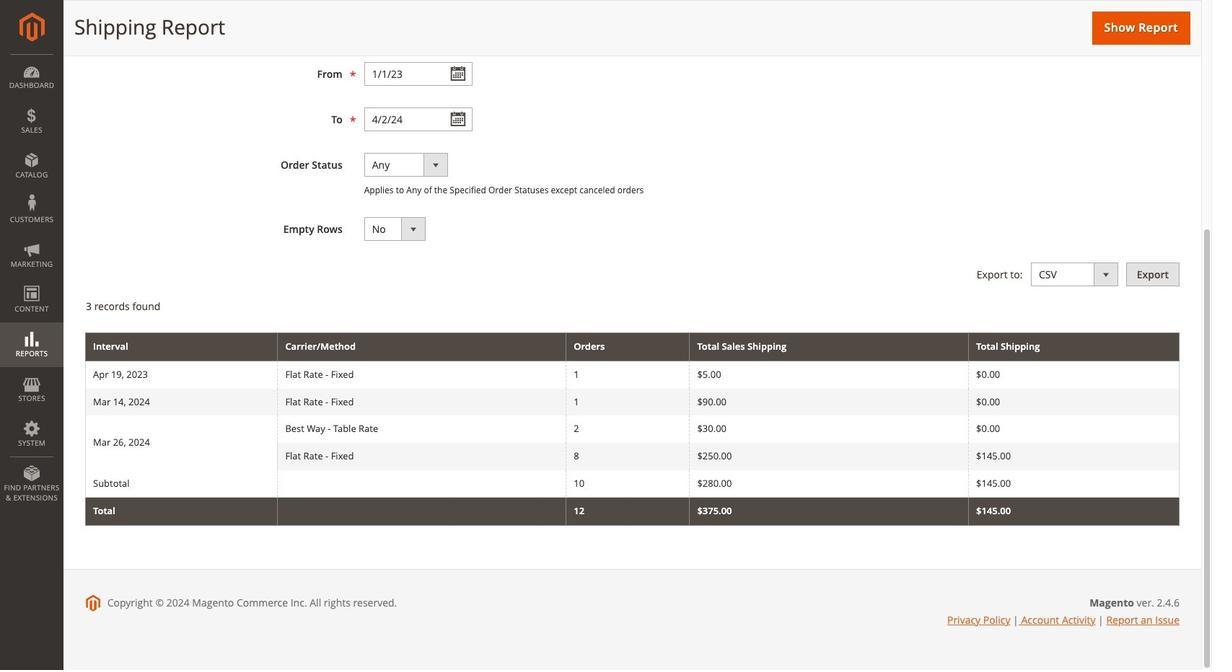 Task type: locate. For each thing, give the bounding box(es) containing it.
None text field
[[364, 62, 472, 86]]

menu bar
[[0, 54, 64, 510]]

magento admin panel image
[[19, 12, 44, 42]]

None text field
[[364, 107, 472, 131]]



Task type: vqa. For each thing, say whether or not it's contained in the screenshot.
the "Magento Admin Panel" image
yes



